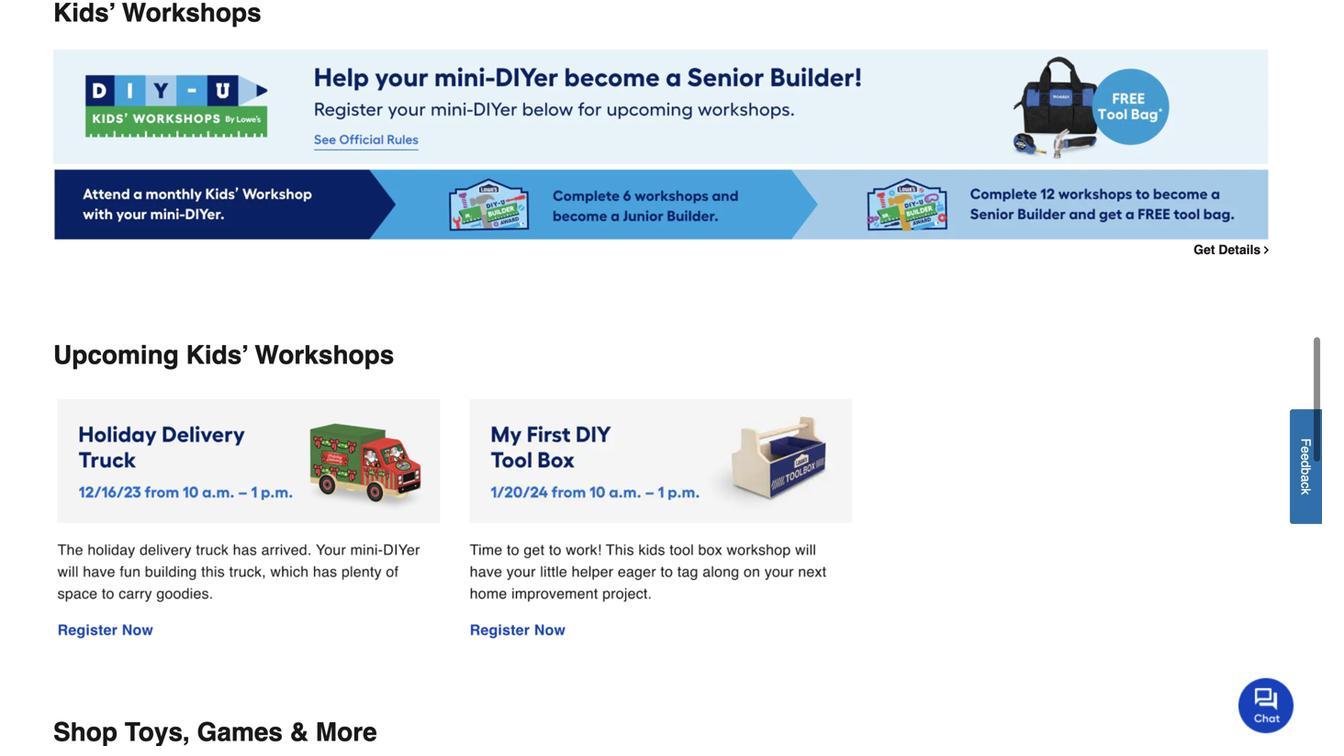 Task type: vqa. For each thing, say whether or not it's contained in the screenshot.
"f e e d b a c k" button
yes



Task type: locate. For each thing, give the bounding box(es) containing it.
holiday delivery truck kids' workshop. december 16, 2023, from 10 a m until 1 p m. image
[[57, 400, 440, 641]]

e up b
[[1299, 454, 1314, 461]]

workshops
[[255, 341, 394, 370]]

upcoming
[[53, 341, 179, 370]]

get
[[1194, 243, 1216, 257]]

f
[[1299, 439, 1314, 447]]

2 e from the top
[[1299, 454, 1314, 461]]

b
[[1299, 468, 1314, 475]]

get details button
[[1194, 243, 1273, 257]]

k
[[1299, 489, 1314, 495]]

e up d
[[1299, 447, 1314, 454]]

d
[[1299, 461, 1314, 468]]

f e e d b a c k button
[[1291, 410, 1323, 524]]

chevron right image
[[1261, 244, 1273, 256]]

details
[[1219, 243, 1261, 257]]

e
[[1299, 447, 1314, 454], [1299, 454, 1314, 461]]

help your mini-d i yer become a senior builder. register below for upcoming workshops. image
[[53, 50, 1269, 240]]

my first d i y tool box kids' workshop. january 20, 2024, from 10 a m until 1 p m. image
[[470, 400, 853, 641]]

f e e d b a c k
[[1299, 439, 1314, 495]]



Task type: describe. For each thing, give the bounding box(es) containing it.
chat invite button image
[[1239, 678, 1295, 734]]

get details
[[1194, 243, 1261, 257]]

upcoming kids' workshops
[[53, 341, 394, 370]]

1 e from the top
[[1299, 447, 1314, 454]]

kids'
[[186, 341, 248, 370]]

c
[[1299, 482, 1314, 489]]

a
[[1299, 475, 1314, 482]]



